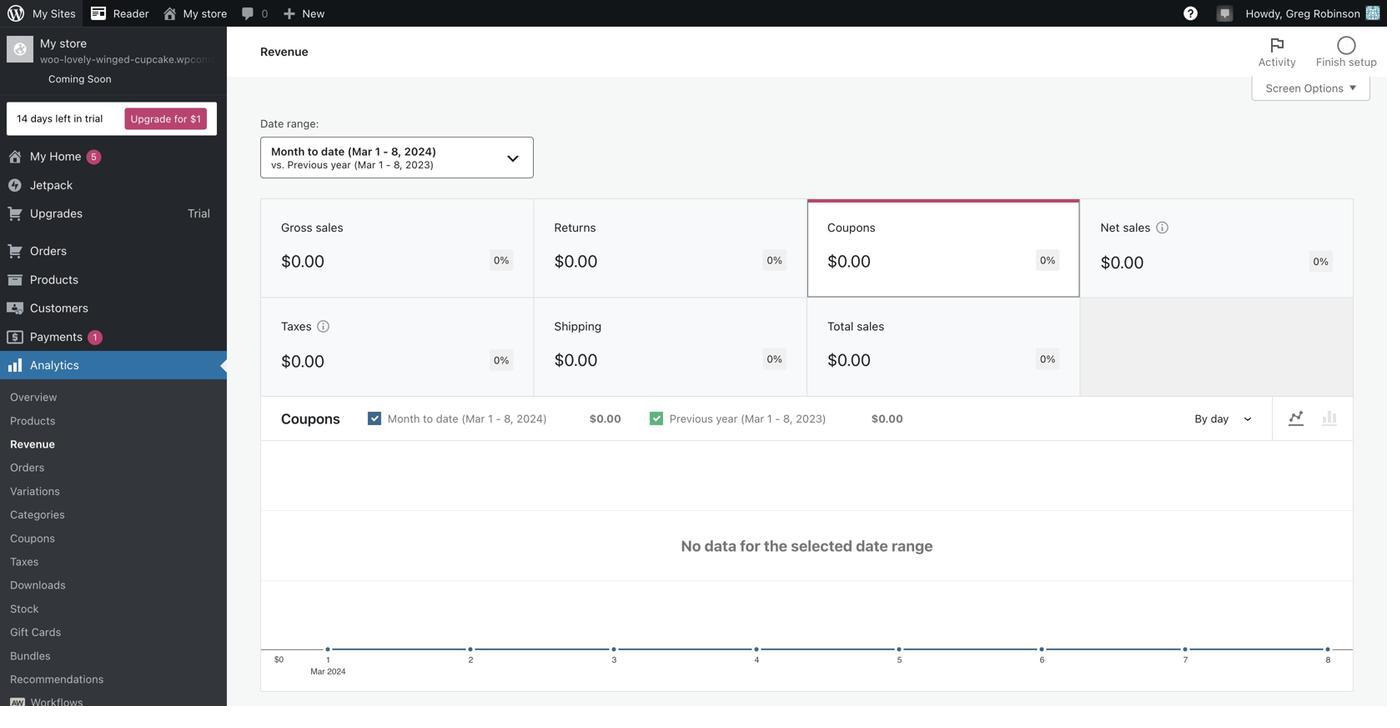 Task type: vqa. For each thing, say whether or not it's contained in the screenshot.
the gift cards
yes



Task type: describe. For each thing, give the bounding box(es) containing it.
in
[[74, 113, 82, 124]]

bundles link
[[0, 644, 227, 668]]

days
[[31, 113, 53, 124]]

stock link
[[0, 597, 227, 621]]

0 vertical spatial orders
[[30, 244, 67, 258]]

store for my store
[[202, 7, 227, 20]]

activity
[[1259, 55, 1297, 68]]

screen
[[1266, 82, 1302, 94]]

date
[[260, 117, 284, 130]]

howdy,
[[1246, 7, 1283, 20]]

shipping
[[554, 320, 602, 334]]

1 inside checkbox
[[768, 413, 772, 425]]

categories
[[10, 509, 65, 521]]

2024) for month to date (mar 1 - 8, 2024)
[[517, 413, 547, 425]]

none checkbox containing month to date (mar 1 - 8, 2024)
[[354, 398, 636, 440]]

gift
[[10, 626, 28, 639]]

0 vertical spatial products
[[30, 273, 79, 287]]

my for my sites
[[33, 7, 48, 20]]

year inside checkbox
[[716, 413, 738, 425]]

net sales
[[1101, 221, 1151, 235]]

month to date (mar 1 - 8, 2024)
[[388, 413, 547, 425]]

returns
[[554, 221, 596, 235]]

upgrades
[[30, 207, 83, 220]]

(mar inside checkbox
[[741, 413, 765, 425]]

date for month to date (mar 1 - 8, 2024)
[[436, 413, 459, 425]]

upgrade for $1 button
[[125, 108, 207, 130]]

14
[[17, 113, 28, 124]]

jetpack
[[30, 178, 73, 192]]

robinson
[[1314, 7, 1361, 20]]

previous year (mar 1 - 8, 2023)
[[670, 413, 827, 425]]

1 orders link from the top
[[0, 237, 227, 266]]

- inside checkbox
[[775, 413, 781, 425]]

variations
[[10, 485, 60, 498]]

total
[[828, 320, 854, 334]]

coupons inside performance indicators menu
[[828, 221, 876, 235]]

reader
[[113, 7, 149, 20]]

finish setup
[[1317, 55, 1378, 68]]

my store link
[[156, 0, 234, 27]]

screen options
[[1266, 82, 1344, 94]]

trial
[[85, 113, 103, 124]]

howdy, greg robinson
[[1246, 7, 1361, 20]]

woo-
[[40, 54, 64, 65]]

categories link
[[0, 503, 227, 527]]

payments
[[30, 330, 83, 344]]

analytics link
[[0, 351, 227, 380]]

downloads
[[10, 579, 66, 592]]

finish
[[1317, 55, 1346, 68]]

customers link
[[0, 294, 227, 323]]

my store woo-lovely-winged-cupcake.wpcomstaging.com coming soon
[[40, 36, 268, 85]]

my for my home 5
[[30, 149, 46, 163]]

setup
[[1349, 55, 1378, 68]]

14 days left in trial
[[17, 113, 103, 124]]

cards
[[31, 626, 61, 639]]

downloads link
[[0, 574, 227, 597]]

taxes link
[[0, 550, 227, 574]]

gift cards link
[[0, 621, 227, 644]]

0% for coupons
[[1040, 255, 1056, 266]]

reader link
[[82, 0, 156, 27]]

my store
[[183, 7, 227, 20]]

for
[[174, 113, 187, 125]]

activity button
[[1249, 27, 1307, 77]]

vs.
[[271, 159, 285, 171]]

8, inside checkbox
[[784, 413, 793, 425]]

recommendations link
[[0, 668, 227, 691]]

notification image
[[1219, 6, 1232, 19]]

overview link
[[0, 386, 227, 409]]

payments 1
[[30, 330, 97, 344]]

0 link
[[234, 0, 275, 27]]

2023) inside checkbox
[[796, 413, 827, 425]]

month to date (mar 1 - 8, 2024) vs. previous year (mar 1 - 8, 2023)
[[271, 145, 437, 171]]

recommendations
[[10, 673, 104, 686]]

my for my store woo-lovely-winged-cupcake.wpcomstaging.com coming soon
[[40, 36, 56, 50]]

1 vertical spatial orders
[[10, 462, 45, 474]]

2 orders link from the top
[[0, 456, 227, 480]]

coupons inside main menu navigation
[[10, 532, 55, 545]]

customers
[[30, 301, 88, 315]]

0% for total sales
[[1040, 354, 1056, 365]]

upgrade for $1
[[131, 113, 201, 125]]

sales for gross sales
[[316, 221, 343, 235]]

year inside month to date (mar 1 - 8, 2024) vs. previous year (mar 1 - 8, 2023)
[[331, 159, 351, 171]]

new
[[302, 7, 325, 20]]

date range :
[[260, 117, 319, 130]]

upgrade
[[131, 113, 171, 125]]

- inside option
[[496, 413, 501, 425]]

total sales
[[828, 320, 885, 334]]

my home 5
[[30, 149, 97, 163]]

my sites
[[33, 7, 76, 20]]

new link
[[275, 0, 332, 27]]



Task type: locate. For each thing, give the bounding box(es) containing it.
2 horizontal spatial coupons
[[828, 221, 876, 235]]

to for month to date (mar 1 - 8, 2024) vs. previous year (mar 1 - 8, 2023)
[[308, 145, 318, 158]]

1 vertical spatial month
[[388, 413, 420, 425]]

0 horizontal spatial month
[[271, 145, 305, 158]]

1 vertical spatial 2023)
[[796, 413, 827, 425]]

0 horizontal spatial 2024)
[[404, 145, 437, 158]]

0 horizontal spatial 2023)
[[406, 159, 434, 171]]

menu bar
[[1273, 404, 1353, 434]]

products up customers
[[30, 273, 79, 287]]

sales right "net"
[[1123, 221, 1151, 235]]

my left home on the top left of page
[[30, 149, 46, 163]]

revenue inside main menu navigation
[[10, 438, 55, 451]]

None checkbox
[[636, 398, 918, 440]]

0 horizontal spatial previous
[[288, 159, 328, 171]]

orders link
[[0, 237, 227, 266], [0, 456, 227, 480]]

my inside "link"
[[183, 7, 199, 20]]

home
[[49, 149, 81, 163]]

0 vertical spatial products link
[[0, 266, 227, 294]]

soon
[[87, 73, 111, 85]]

0% for gross sales
[[494, 255, 509, 266]]

0 vertical spatial orders link
[[0, 237, 227, 266]]

store for my store woo-lovely-winged-cupcake.wpcomstaging.com coming soon
[[60, 36, 87, 50]]

my left sites
[[33, 7, 48, 20]]

2024) inside month to date (mar 1 - 8, 2024) vs. previous year (mar 1 - 8, 2023)
[[404, 145, 437, 158]]

0 horizontal spatial year
[[331, 159, 351, 171]]

0 vertical spatial year
[[331, 159, 351, 171]]

options
[[1305, 82, 1344, 94]]

coming
[[48, 73, 85, 85]]

0%
[[494, 255, 509, 266], [767, 255, 783, 266], [1040, 255, 1056, 266], [1314, 256, 1329, 268], [767, 354, 783, 365], [1040, 354, 1056, 365], [494, 355, 509, 366]]

coupons link
[[0, 527, 227, 550]]

sales for net sales
[[1123, 221, 1151, 235]]

1 inside option
[[488, 413, 493, 425]]

revenue down overview at the left bottom
[[10, 438, 55, 451]]

-
[[383, 145, 388, 158], [386, 159, 391, 171], [496, 413, 501, 425], [775, 413, 781, 425]]

my up woo-
[[40, 36, 56, 50]]

1 vertical spatial revenue
[[10, 438, 55, 451]]

greg
[[1286, 7, 1311, 20]]

date
[[321, 145, 345, 158], [436, 413, 459, 425]]

orders link up customers link
[[0, 237, 227, 266]]

1 vertical spatial products link
[[0, 409, 227, 433]]

1 vertical spatial 2024)
[[517, 413, 547, 425]]

orders link up categories "link"
[[0, 456, 227, 480]]

0
[[261, 7, 268, 20]]

sales right "gross"
[[316, 221, 343, 235]]

my for my store
[[183, 7, 199, 20]]

month inside month to date (mar 1 - 8, 2024) vs. previous year (mar 1 - 8, 2023)
[[271, 145, 305, 158]]

0 horizontal spatial sales
[[316, 221, 343, 235]]

sales for total sales
[[857, 320, 885, 334]]

revenue down new link
[[260, 45, 309, 58]]

previous
[[288, 159, 328, 171], [670, 413, 713, 425]]

0% for shipping
[[767, 354, 783, 365]]

my up cupcake.wpcomstaging.com
[[183, 7, 199, 20]]

8,
[[391, 145, 402, 158], [394, 159, 403, 171], [504, 413, 514, 425], [784, 413, 793, 425]]

0 vertical spatial revenue
[[260, 45, 309, 58]]

0 vertical spatial previous
[[288, 159, 328, 171]]

1 horizontal spatial store
[[202, 7, 227, 20]]

to for month to date (mar 1 - 8, 2024)
[[423, 413, 433, 425]]

0 vertical spatial 2024)
[[404, 145, 437, 158]]

1 horizontal spatial 2024)
[[517, 413, 547, 425]]

tab list containing activity
[[1249, 27, 1388, 77]]

finish setup button
[[1307, 27, 1388, 77]]

1 vertical spatial taxes
[[10, 556, 39, 568]]

0 horizontal spatial store
[[60, 36, 87, 50]]

automatewoo element
[[10, 699, 25, 707]]

net
[[1101, 221, 1120, 235]]

1 horizontal spatial month
[[388, 413, 420, 425]]

taxes inside performance indicators menu
[[281, 320, 312, 334]]

to
[[308, 145, 318, 158], [423, 413, 433, 425]]

1 vertical spatial products
[[10, 415, 55, 427]]

1 vertical spatial previous
[[670, 413, 713, 425]]

0 horizontal spatial revenue
[[10, 438, 55, 451]]

products link up customers
[[0, 266, 227, 294]]

0 vertical spatial coupons
[[828, 221, 876, 235]]

(mar
[[348, 145, 372, 158], [354, 159, 376, 171], [462, 413, 485, 425], [741, 413, 765, 425]]

orders down upgrades
[[30, 244, 67, 258]]

2024) for month to date (mar 1 - 8, 2024) vs. previous year (mar 1 - 8, 2023)
[[404, 145, 437, 158]]

1 vertical spatial to
[[423, 413, 433, 425]]

my inside my store woo-lovely-winged-cupcake.wpcomstaging.com coming soon
[[40, 36, 56, 50]]

winged-
[[96, 54, 135, 65]]

products link down analytics link
[[0, 409, 227, 433]]

to inside option
[[423, 413, 433, 425]]

store inside "link"
[[202, 7, 227, 20]]

cupcake.wpcomstaging.com
[[135, 54, 268, 65]]

1 horizontal spatial 2023)
[[796, 413, 827, 425]]

0 vertical spatial store
[[202, 7, 227, 20]]

1 horizontal spatial sales
[[857, 320, 885, 334]]

orders up variations
[[10, 462, 45, 474]]

0 horizontal spatial date
[[321, 145, 345, 158]]

date inside month to date (mar 1 - 8, 2024) vs. previous year (mar 1 - 8, 2023)
[[321, 145, 345, 158]]

1 vertical spatial store
[[60, 36, 87, 50]]

$0.00
[[281, 251, 325, 271], [554, 251, 598, 271], [828, 251, 871, 271], [1101, 253, 1144, 272], [554, 350, 598, 370], [828, 350, 871, 370], [281, 351, 325, 371], [590, 413, 622, 425], [872, 413, 904, 425]]

date for month to date (mar 1 - 8, 2024) vs. previous year (mar 1 - 8, 2023)
[[321, 145, 345, 158]]

1 horizontal spatial revenue
[[260, 45, 309, 58]]

previous inside month to date (mar 1 - 8, 2024) vs. previous year (mar 1 - 8, 2023)
[[288, 159, 328, 171]]

gross
[[281, 221, 313, 235]]

0 horizontal spatial to
[[308, 145, 318, 158]]

$0.00 inside checkbox
[[872, 413, 904, 425]]

bundles
[[10, 650, 51, 662]]

sales
[[316, 221, 343, 235], [1123, 221, 1151, 235], [857, 320, 885, 334]]

None checkbox
[[354, 398, 636, 440]]

to inside month to date (mar 1 - 8, 2024) vs. previous year (mar 1 - 8, 2023)
[[308, 145, 318, 158]]

sites
[[51, 7, 76, 20]]

2023) inside month to date (mar 1 - 8, 2024) vs. previous year (mar 1 - 8, 2023)
[[406, 159, 434, 171]]

0 vertical spatial to
[[308, 145, 318, 158]]

0 vertical spatial month
[[271, 145, 305, 158]]

month
[[271, 145, 305, 158], [388, 413, 420, 425]]

0 vertical spatial taxes
[[281, 320, 312, 334]]

taxes inside main menu navigation
[[10, 556, 39, 568]]

bar chart image
[[1320, 409, 1340, 429]]

0 vertical spatial 2023)
[[406, 159, 434, 171]]

2023)
[[406, 159, 434, 171], [796, 413, 827, 425]]

5
[[91, 152, 97, 162]]

coupons
[[828, 221, 876, 235], [281, 411, 340, 427], [10, 532, 55, 545]]

line chart image
[[1287, 409, 1307, 429]]

products
[[30, 273, 79, 287], [10, 415, 55, 427]]

products down overview at the left bottom
[[10, 415, 55, 427]]

analytics
[[30, 358, 79, 372]]

2 products link from the top
[[0, 409, 227, 433]]

0 vertical spatial date
[[321, 145, 345, 158]]

store inside my store woo-lovely-winged-cupcake.wpcomstaging.com coming soon
[[60, 36, 87, 50]]

overview
[[10, 391, 57, 404]]

1 products link from the top
[[0, 266, 227, 294]]

performance indicators menu
[[260, 199, 1354, 397]]

1 horizontal spatial to
[[423, 413, 433, 425]]

2 vertical spatial coupons
[[10, 532, 55, 545]]

1 horizontal spatial coupons
[[281, 411, 340, 427]]

1 horizontal spatial taxes
[[281, 320, 312, 334]]

revenue
[[260, 45, 309, 58], [10, 438, 55, 451]]

lovely-
[[64, 54, 96, 65]]

store left "0" link at the left
[[202, 7, 227, 20]]

variations link
[[0, 480, 227, 503]]

none checkbox containing previous year (mar 1 - 8, 2023)
[[636, 398, 918, 440]]

$1
[[190, 113, 201, 125]]

jetpack link
[[0, 171, 227, 199]]

gross sales
[[281, 221, 343, 235]]

main menu navigation
[[0, 27, 268, 707]]

stock
[[10, 603, 39, 615]]

taxes
[[281, 320, 312, 334], [10, 556, 39, 568]]

2 horizontal spatial sales
[[1123, 221, 1151, 235]]

month for month to date (mar 1 - 8, 2024) vs. previous year (mar 1 - 8, 2023)
[[271, 145, 305, 158]]

tab list
[[1249, 27, 1388, 77]]

1 horizontal spatial year
[[716, 413, 738, 425]]

1 vertical spatial coupons
[[281, 411, 340, 427]]

1
[[375, 145, 380, 158], [379, 159, 383, 171], [93, 332, 97, 343], [488, 413, 493, 425], [768, 413, 772, 425]]

toolbar navigation
[[0, 0, 1388, 30]]

previous inside checkbox
[[670, 413, 713, 425]]

screen options button
[[1252, 76, 1371, 101]]

store
[[202, 7, 227, 20], [60, 36, 87, 50]]

2024)
[[404, 145, 437, 158], [517, 413, 547, 425]]

revenue link
[[0, 433, 227, 456]]

1 vertical spatial date
[[436, 413, 459, 425]]

0% for returns
[[767, 255, 783, 266]]

1 vertical spatial orders link
[[0, 456, 227, 480]]

left
[[55, 113, 71, 124]]

sales right total
[[857, 320, 885, 334]]

products link
[[0, 266, 227, 294], [0, 409, 227, 433]]

month for month to date (mar 1 - 8, 2024)
[[388, 413, 420, 425]]

my sites link
[[0, 0, 82, 27]]

range
[[287, 117, 316, 130]]

1 inside payments 1
[[93, 332, 97, 343]]

store up lovely-
[[60, 36, 87, 50]]

1 horizontal spatial date
[[436, 413, 459, 425]]

0 horizontal spatial coupons
[[10, 532, 55, 545]]

8, inside option
[[504, 413, 514, 425]]

0 horizontal spatial taxes
[[10, 556, 39, 568]]

gift cards
[[10, 626, 61, 639]]

1 vertical spatial year
[[716, 413, 738, 425]]

1 horizontal spatial previous
[[670, 413, 713, 425]]

trial
[[188, 206, 210, 220]]

:
[[316, 117, 319, 130]]



